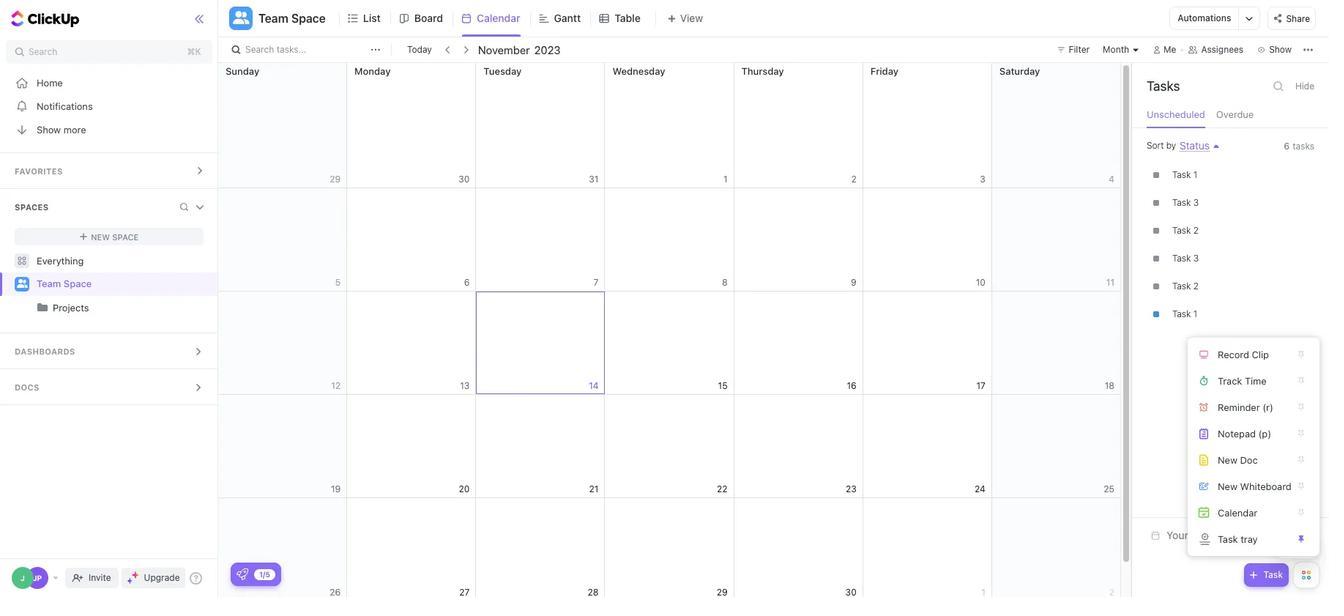 Task type: locate. For each thing, give the bounding box(es) containing it.
show
[[1270, 44, 1292, 55], [37, 123, 61, 135]]

0 vertical spatial show
[[1270, 44, 1292, 55]]

gantt
[[554, 12, 581, 24]]

j
[[21, 574, 25, 582]]

friday
[[871, 65, 899, 77]]

4 row from the top
[[218, 395, 1122, 498]]

‎task down by
[[1173, 169, 1192, 180]]

space for team space link
[[64, 278, 92, 290]]

0 vertical spatial ‎task
[[1173, 169, 1192, 180]]

team space inside sidebar navigation
[[37, 278, 92, 290]]

‎task 2
[[1173, 281, 1199, 292]]

task 3 up task 2
[[1173, 197, 1199, 208]]

by
[[1167, 140, 1177, 151]]

6 tasks
[[1285, 141, 1315, 152]]

0 vertical spatial new
[[91, 232, 110, 241]]

15
[[718, 380, 728, 391]]

0 vertical spatial team space
[[259, 12, 326, 25]]

wednesday
[[613, 65, 666, 77]]

task
[[1173, 197, 1192, 208], [1173, 225, 1192, 236], [1173, 253, 1192, 264], [1173, 309, 1192, 320], [1218, 533, 1239, 545], [1264, 569, 1284, 580]]

0 vertical spatial team
[[259, 12, 289, 25]]

‎task up task 1 in the bottom right of the page
[[1173, 281, 1192, 292]]

1 vertical spatial team space
[[37, 278, 92, 290]]

upgrade
[[144, 572, 180, 583]]

list link
[[363, 0, 387, 37]]

team inside button
[[259, 12, 289, 25]]

0 vertical spatial calendar
[[477, 12, 521, 24]]

search up home
[[29, 46, 57, 57]]

tasks
[[1293, 141, 1315, 152]]

team space for team space link
[[37, 278, 92, 290]]

1 vertical spatial user group image
[[16, 279, 27, 288]]

0 horizontal spatial search
[[29, 46, 57, 57]]

14
[[589, 380, 599, 391]]

new left the doc
[[1218, 454, 1238, 466]]

19
[[331, 483, 341, 494]]

2 vertical spatial space
[[64, 278, 92, 290]]

search for search
[[29, 46, 57, 57]]

tasks...
[[277, 44, 306, 55]]

thursday
[[742, 65, 784, 77]]

2 vertical spatial 2
[[1194, 281, 1199, 292]]

1 vertical spatial 6
[[464, 277, 470, 288]]

table link
[[615, 0, 647, 37]]

1 vertical spatial new
[[1218, 454, 1238, 466]]

1 horizontal spatial search
[[245, 44, 274, 55]]

11
[[1107, 277, 1115, 288]]

0 vertical spatial 2
[[852, 173, 857, 184]]

1 vertical spatial 2
[[1194, 225, 1199, 236]]

6
[[1285, 141, 1290, 152], [464, 277, 470, 288]]

6 inside row
[[464, 277, 470, 288]]

1 ‎task from the top
[[1173, 169, 1192, 180]]

tuesday
[[484, 65, 522, 77]]

show for show more
[[37, 123, 61, 135]]

1 horizontal spatial calendar
[[1218, 507, 1258, 518]]

1 vertical spatial show
[[37, 123, 61, 135]]

favorites button
[[0, 153, 219, 188]]

space inside team space button
[[291, 12, 326, 25]]

new for new whiteboard
[[1218, 480, 1238, 492]]

grid containing sunday
[[218, 63, 1122, 597]]

23
[[846, 483, 857, 494]]

notepad
[[1218, 428, 1256, 439]]

team down everything
[[37, 278, 61, 290]]

record clip
[[1218, 348, 1270, 360]]

1 vertical spatial calendar
[[1218, 507, 1258, 518]]

team for team space link
[[37, 278, 61, 290]]

space up the projects
[[64, 278, 92, 290]]

show inside dropdown button
[[1270, 44, 1292, 55]]

new inside sidebar navigation
[[91, 232, 110, 241]]

0 horizontal spatial 6
[[464, 277, 470, 288]]

29
[[330, 173, 341, 184]]

2
[[852, 173, 857, 184], [1194, 225, 1199, 236], [1194, 281, 1199, 292]]

whiteboard
[[1241, 480, 1292, 492]]

clip
[[1253, 348, 1270, 360]]

me button
[[1148, 41, 1183, 59]]

track time
[[1218, 375, 1267, 386]]

0 horizontal spatial team
[[37, 278, 61, 290]]

notifications
[[37, 100, 93, 112]]

18
[[1105, 380, 1115, 391]]

1 projects link from the left
[[1, 296, 205, 319]]

search inside sidebar navigation
[[29, 46, 57, 57]]

show more
[[37, 123, 86, 135]]

2 inside row
[[852, 173, 857, 184]]

3 row from the top
[[218, 292, 1122, 395]]

9
[[851, 277, 857, 288]]

new down new doc
[[1218, 480, 1238, 492]]

5
[[335, 277, 341, 288]]

1 row from the top
[[218, 63, 1122, 188]]

30
[[459, 173, 470, 184]]

team inside sidebar navigation
[[37, 278, 61, 290]]

overdue
[[1217, 108, 1254, 120]]

space inside team space link
[[64, 278, 92, 290]]

team space down everything
[[37, 278, 92, 290]]

‎task for ‎task 1
[[1173, 169, 1192, 180]]

saturday
[[1000, 65, 1041, 77]]

2 horizontal spatial space
[[291, 12, 326, 25]]

task 3 up ‎task 2 on the top
[[1173, 253, 1199, 264]]

2 vertical spatial new
[[1218, 480, 1238, 492]]

onboarding checklist button element
[[237, 569, 248, 580]]

1 vertical spatial team
[[37, 278, 61, 290]]

team up search tasks...
[[259, 12, 289, 25]]

show left more
[[37, 123, 61, 135]]

0 vertical spatial space
[[291, 12, 326, 25]]

1
[[1194, 169, 1198, 180], [724, 173, 728, 184], [1194, 309, 1198, 320]]

row
[[218, 63, 1122, 188], [218, 188, 1122, 292], [218, 292, 1122, 395], [218, 395, 1122, 498], [218, 498, 1122, 597]]

space
[[291, 12, 326, 25], [112, 232, 139, 241], [64, 278, 92, 290]]

hide button
[[1292, 78, 1320, 95]]

today button
[[404, 42, 435, 57]]

invite
[[89, 572, 111, 583]]

user group image up search tasks...
[[233, 11, 249, 24]]

‎task
[[1173, 169, 1192, 180], [1173, 281, 1192, 292]]

0 vertical spatial task 3
[[1173, 197, 1199, 208]]

reminder
[[1218, 401, 1261, 413]]

me
[[1164, 44, 1177, 55]]

row containing 12
[[218, 292, 1122, 395]]

6 for 6 tasks
[[1285, 141, 1290, 152]]

home
[[37, 77, 63, 88]]

everything
[[37, 255, 84, 266]]

space for team space button
[[291, 12, 326, 25]]

0 horizontal spatial team space
[[37, 278, 92, 290]]

favorites
[[15, 166, 63, 176]]

november 2023
[[478, 43, 561, 56]]

1 horizontal spatial 6
[[1285, 141, 1290, 152]]

1 horizontal spatial team
[[259, 12, 289, 25]]

1 horizontal spatial show
[[1270, 44, 1292, 55]]

projects link
[[1, 296, 205, 319], [53, 296, 205, 319]]

‎task 1
[[1173, 169, 1198, 180]]

new for new space
[[91, 232, 110, 241]]

(p)
[[1259, 428, 1272, 439]]

calendar up 0
[[1218, 507, 1258, 518]]

row containing 5
[[218, 188, 1122, 292]]

0 horizontal spatial space
[[64, 278, 92, 290]]

team space button
[[253, 2, 326, 34]]

task 2
[[1173, 225, 1199, 236]]

new whiteboard
[[1218, 480, 1292, 492]]

show inside sidebar navigation
[[37, 123, 61, 135]]

show down share 'button'
[[1270, 44, 1292, 55]]

space up search tasks... text field at left
[[291, 12, 326, 25]]

1 vertical spatial task 3
[[1173, 253, 1199, 264]]

grid
[[218, 63, 1122, 597]]

13
[[460, 380, 470, 391]]

2 row from the top
[[218, 188, 1122, 292]]

5 row from the top
[[218, 498, 1122, 597]]

7
[[594, 277, 599, 288]]

17
[[977, 380, 986, 391]]

new
[[91, 232, 110, 241], [1218, 454, 1238, 466], [1218, 480, 1238, 492]]

0 horizontal spatial show
[[37, 123, 61, 135]]

status button
[[1177, 139, 1210, 152]]

2 for ‎task 2
[[1194, 281, 1199, 292]]

upgrade link
[[121, 568, 186, 588]]

filter
[[1069, 44, 1090, 55]]

row containing 19
[[218, 395, 1122, 498]]

team space up tasks...
[[259, 12, 326, 25]]

new up everything link
[[91, 232, 110, 241]]

search
[[245, 44, 274, 55], [29, 46, 57, 57]]

1 horizontal spatial team space
[[259, 12, 326, 25]]

user group image up dashboards
[[16, 279, 27, 288]]

1 task 3 from the top
[[1173, 197, 1199, 208]]

0 vertical spatial 6
[[1285, 141, 1290, 152]]

2 ‎task from the top
[[1173, 281, 1192, 292]]

1 horizontal spatial space
[[112, 232, 139, 241]]

show for show
[[1270, 44, 1292, 55]]

search up sunday
[[245, 44, 274, 55]]

sparkle svg 1 image
[[132, 571, 139, 579]]

team space inside button
[[259, 12, 326, 25]]

calendar up november
[[477, 12, 521, 24]]

0 vertical spatial 3
[[981, 173, 986, 184]]

2 for task 2
[[1194, 225, 1199, 236]]

user group image
[[233, 11, 249, 24], [16, 279, 27, 288]]

gantt link
[[554, 0, 587, 37]]

1 vertical spatial ‎task
[[1173, 281, 1192, 292]]

space up everything link
[[112, 232, 139, 241]]

board
[[415, 12, 443, 24]]

1 inside row
[[724, 173, 728, 184]]

1 vertical spatial space
[[112, 232, 139, 241]]

0 vertical spatial user group image
[[233, 11, 249, 24]]

1 for ‎task 1
[[1194, 169, 1198, 180]]



Task type: describe. For each thing, give the bounding box(es) containing it.
⌘k
[[187, 46, 201, 57]]

22
[[717, 483, 728, 494]]

new for new doc
[[1218, 454, 1238, 466]]

time
[[1245, 375, 1267, 386]]

board link
[[415, 0, 449, 37]]

1 vertical spatial 3
[[1194, 197, 1199, 208]]

Search tasks... text field
[[245, 40, 367, 60]]

status
[[1180, 139, 1210, 152]]

2 vertical spatial 3
[[1194, 253, 1199, 264]]

team for team space button
[[259, 12, 289, 25]]

notifications link
[[0, 95, 219, 118]]

‎task for ‎task 2
[[1173, 281, 1192, 292]]

1/5
[[259, 570, 270, 578]]

team space link
[[37, 273, 205, 296]]

view
[[680, 12, 703, 24]]

automations button
[[1171, 7, 1239, 29]]

4
[[1109, 173, 1115, 184]]

row containing 29
[[218, 63, 1122, 188]]

automations
[[1178, 12, 1232, 23]]

31
[[589, 173, 599, 184]]

tasks
[[1147, 78, 1181, 94]]

notepad (p)
[[1218, 428, 1272, 439]]

share button
[[1269, 7, 1317, 30]]

6 for 6
[[464, 277, 470, 288]]

25
[[1104, 483, 1115, 494]]

2023
[[535, 43, 561, 56]]

new space
[[91, 232, 139, 241]]

more
[[64, 123, 86, 135]]

spaces
[[15, 202, 49, 212]]

0
[[1245, 531, 1251, 540]]

record
[[1218, 348, 1250, 360]]

2 projects link from the left
[[53, 296, 205, 319]]

1 horizontal spatial user group image
[[233, 11, 249, 24]]

dashboards
[[15, 347, 75, 356]]

0 horizontal spatial calendar
[[477, 12, 521, 24]]

(r)
[[1263, 401, 1274, 413]]

task 1
[[1173, 309, 1198, 320]]

list
[[363, 12, 381, 24]]

10
[[976, 277, 986, 288]]

calendars
[[1192, 529, 1239, 541]]

tray
[[1241, 533, 1258, 545]]

calendar link
[[477, 0, 526, 37]]

assignees button
[[1183, 41, 1251, 59]]

sunday
[[226, 65, 260, 77]]

2 task 3 from the top
[[1173, 253, 1199, 264]]

assignees
[[1202, 44, 1244, 55]]

1 for task 1
[[1194, 309, 1198, 320]]

your
[[1167, 529, 1189, 541]]

track
[[1218, 375, 1243, 386]]

search tasks...
[[245, 44, 306, 55]]

everything link
[[0, 249, 219, 273]]

sort by
[[1147, 140, 1177, 151]]

3 inside row
[[981, 173, 986, 184]]

12
[[331, 380, 341, 391]]

21
[[590, 483, 599, 494]]

share
[[1287, 13, 1311, 24]]

save
[[1283, 541, 1303, 552]]

16
[[847, 380, 857, 391]]

onboarding checklist button image
[[237, 569, 248, 580]]

jp
[[33, 574, 42, 582]]

month
[[1103, 44, 1130, 55]]

reminder (r)
[[1218, 401, 1274, 413]]

filter button
[[1052, 41, 1096, 59]]

team space for team space button
[[259, 12, 326, 25]]

24
[[975, 483, 986, 494]]

home link
[[0, 71, 219, 95]]

sidebar navigation
[[0, 0, 221, 597]]

projects
[[53, 302, 89, 314]]

unscheduled
[[1147, 108, 1206, 120]]

november
[[478, 43, 530, 56]]

0 horizontal spatial user group image
[[16, 279, 27, 288]]

doc
[[1241, 454, 1258, 466]]

task tray
[[1218, 533, 1258, 545]]

20
[[459, 483, 470, 494]]

sort
[[1147, 140, 1165, 151]]

month button
[[1099, 41, 1145, 59]]

your calendars 0
[[1167, 529, 1251, 541]]

sparkle svg 2 image
[[127, 578, 133, 584]]

search for search tasks...
[[245, 44, 274, 55]]



Task type: vqa. For each thing, say whether or not it's contained in the screenshot.
second "view" from left
no



